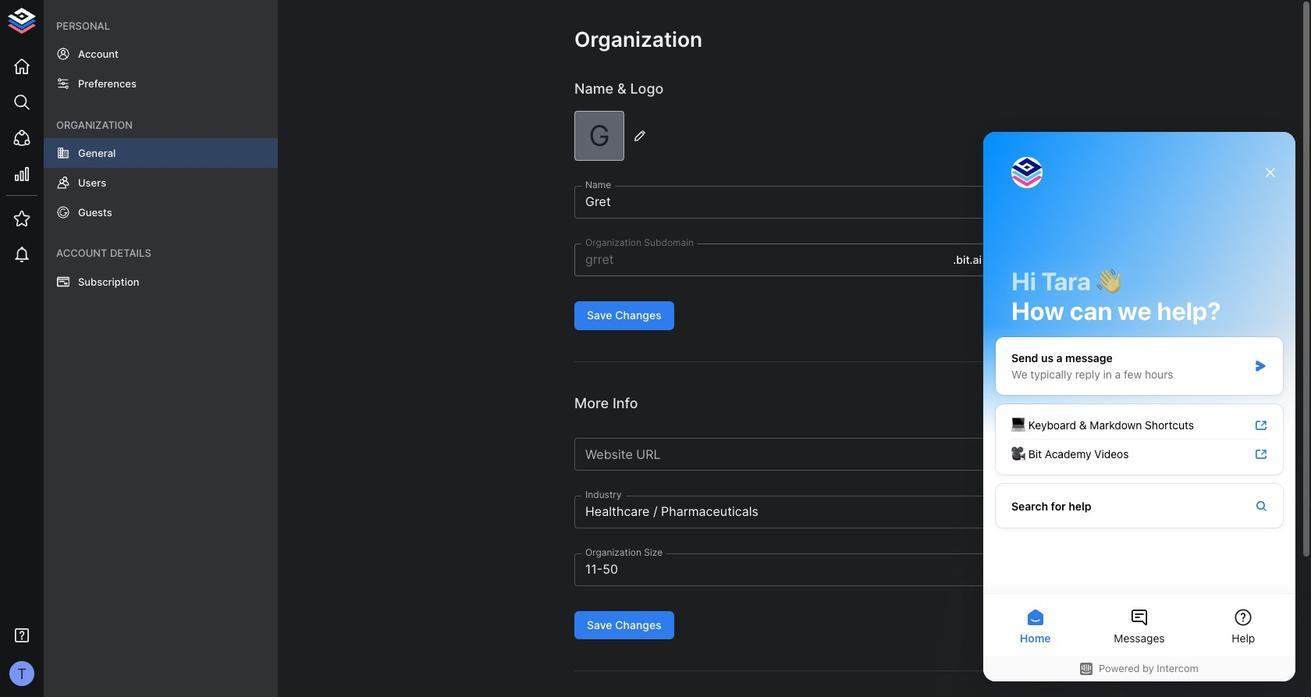 Task type: describe. For each thing, give the bounding box(es) containing it.
name for name
[[586, 179, 612, 190]]

t
[[17, 665, 26, 682]]

2 save from the top
[[587, 618, 613, 632]]

more
[[575, 395, 609, 411]]

1 save from the top
[[587, 309, 613, 322]]

organization for organization size 11-50
[[586, 546, 642, 558]]

more info
[[575, 395, 638, 411]]

name for name & logo
[[575, 80, 614, 97]]

preferences link
[[44, 69, 278, 99]]

.bit.ai
[[954, 253, 982, 267]]

https:// text field
[[575, 438, 1006, 471]]

g button
[[575, 111, 653, 161]]

1 save changes button from the top
[[575, 302, 674, 330]]

subscription
[[78, 275, 139, 288]]

size
[[645, 546, 663, 558]]

info
[[613, 395, 638, 411]]

Name text field
[[575, 186, 1006, 219]]

details
[[110, 247, 151, 260]]

50
[[603, 561, 618, 577]]

2 save changes button from the top
[[575, 611, 674, 640]]

users link
[[44, 168, 278, 198]]

subdomain
[[645, 237, 694, 248]]

account details
[[56, 247, 151, 260]]

preferences
[[78, 78, 137, 90]]

organization size 11-50
[[586, 546, 663, 577]]

11-
[[586, 561, 603, 577]]

2 save changes from the top
[[587, 618, 662, 632]]



Task type: vqa. For each thing, say whether or not it's contained in the screenshot.
Powerful
no



Task type: locate. For each thing, give the bounding box(es) containing it.
t button
[[5, 657, 39, 691]]

changes
[[616, 309, 662, 322], [616, 618, 662, 632]]

0 vertical spatial save
[[587, 309, 613, 322]]

0 vertical spatial save changes button
[[575, 302, 674, 330]]

industry
[[586, 489, 622, 500]]

save changes button down 50
[[575, 611, 674, 640]]

1 vertical spatial save changes button
[[575, 611, 674, 640]]

name
[[575, 80, 614, 97], [586, 179, 612, 190]]

save changes down "organization subdomain"
[[587, 309, 662, 322]]

logo
[[631, 80, 664, 97]]

name & logo
[[575, 80, 664, 97]]

changes down 50
[[616, 618, 662, 632]]

Industry field
[[575, 496, 1006, 529]]

organization up 50
[[586, 546, 642, 558]]

save changes button
[[575, 302, 674, 330], [575, 611, 674, 640]]

1 save changes from the top
[[587, 309, 662, 322]]

0 vertical spatial save changes
[[587, 309, 662, 322]]

account
[[56, 247, 107, 260]]

1 vertical spatial organization
[[586, 237, 642, 248]]

industry healthcare / pharmaceuticals
[[586, 489, 759, 519]]

1 changes from the top
[[616, 309, 662, 322]]

users
[[78, 176, 106, 189]]

organization subdomain
[[586, 237, 694, 248]]

organization left 'subdomain'
[[586, 237, 642, 248]]

2 vertical spatial organization
[[586, 546, 642, 558]]

subscription link
[[44, 267, 278, 296]]

guests
[[78, 206, 112, 219]]

organization inside organization size 11-50
[[586, 546, 642, 558]]

organization for organization subdomain
[[586, 237, 642, 248]]

account link
[[44, 39, 278, 69]]

name left &
[[575, 80, 614, 97]]

0 vertical spatial organization
[[575, 27, 703, 52]]

1 vertical spatial save changes
[[587, 618, 662, 632]]

save changes
[[587, 309, 662, 322], [587, 618, 662, 632]]

Organization Subdomain text field
[[575, 244, 947, 277]]

account
[[78, 48, 119, 60]]

&
[[618, 80, 627, 97]]

organization up "logo"
[[575, 27, 703, 52]]

personal
[[56, 20, 110, 32]]

0 vertical spatial name
[[575, 80, 614, 97]]

dialog
[[984, 132, 1296, 682]]

save changes button down "organization subdomain"
[[575, 302, 674, 330]]

guests link
[[44, 198, 278, 227]]

0 vertical spatial changes
[[616, 309, 662, 322]]

1 vertical spatial name
[[586, 179, 612, 190]]

2 changes from the top
[[616, 618, 662, 632]]

general
[[78, 147, 116, 159]]

changes down "organization subdomain"
[[616, 309, 662, 322]]

1 vertical spatial changes
[[616, 618, 662, 632]]

organization
[[575, 27, 703, 52], [586, 237, 642, 248], [586, 546, 642, 558]]

g
[[589, 119, 610, 153]]

1 vertical spatial save
[[587, 618, 613, 632]]

Organization Size field
[[575, 554, 1006, 586]]

save changes down 50
[[587, 618, 662, 632]]

pharmaceuticals
[[661, 504, 759, 519]]

general link
[[44, 138, 278, 168]]

healthcare
[[586, 504, 650, 519]]

organization
[[56, 118, 133, 131]]

organization for organization
[[575, 27, 703, 52]]

name down the g
[[586, 179, 612, 190]]

save
[[587, 309, 613, 322], [587, 618, 613, 632]]

/
[[654, 504, 658, 519]]



